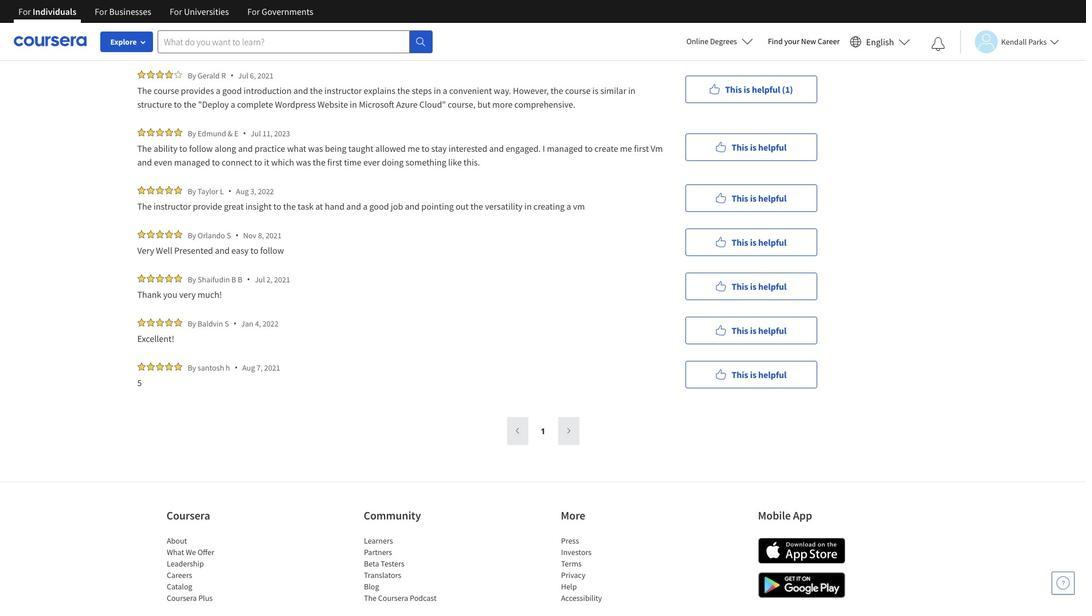 Task type: vqa. For each thing, say whether or not it's contained in the screenshot.


Task type: locate. For each thing, give the bounding box(es) containing it.
by left the edmund
[[188, 128, 196, 139]]

0 horizontal spatial even
[[154, 157, 172, 168]]

1 (1) from the top
[[783, 19, 794, 30]]

filled star image
[[137, 71, 145, 79], [147, 71, 155, 79], [147, 186, 155, 194], [156, 186, 164, 194], [165, 186, 173, 194], [147, 231, 155, 239], [156, 231, 164, 239], [165, 231, 173, 239], [137, 275, 145, 283], [147, 275, 155, 283], [165, 275, 173, 283], [174, 275, 182, 283], [156, 319, 164, 327], [137, 363, 145, 371], [147, 363, 155, 371], [165, 363, 173, 371]]

ever
[[364, 157, 380, 168]]

list
[[167, 536, 264, 607], [364, 536, 461, 607], [561, 536, 659, 607]]

me right the create on the right top
[[621, 143, 633, 154]]

but inside whew! i have just realized that the mountain to is very far and that i have not even come closer to its foot yet. with this course coursera has just opened my eyes, and there is  nowhere else to go but forward. i'd encourage everybody else to take this or any other course for self development and growth.
[[342, 27, 355, 38]]

careers link
[[167, 571, 192, 581]]

2021 right 6,
[[258, 70, 274, 81]]

3 for from the left
[[170, 6, 182, 17]]

even inside the ability to follow along and practice what was being taught allowed me to stay interested and engaged. i managed to create me first vm and even managed to connect to it which was the first time ever doing something like this.
[[154, 157, 172, 168]]

0 horizontal spatial else
[[303, 27, 319, 38]]

0 vertical spatial follow
[[189, 143, 213, 154]]

take
[[514, 27, 530, 38]]

this left 'or'
[[532, 27, 546, 38]]

the up very
[[137, 201, 152, 212]]

but right go
[[342, 27, 355, 38]]

more
[[561, 509, 586, 523]]

that up the forward.
[[374, 13, 389, 25]]

by inside "by santosh h • aug 7, 2021"
[[188, 363, 196, 373]]

the up structure
[[137, 85, 152, 96]]

2 horizontal spatial i
[[543, 143, 545, 154]]

partners
[[364, 548, 392, 558]]

by inside by taylor l • aug 3, 2022
[[188, 186, 196, 196]]

this is helpful
[[732, 141, 787, 153], [732, 192, 787, 204], [732, 237, 787, 248], [732, 281, 787, 292], [732, 325, 787, 336], [732, 369, 787, 381]]

allowed
[[376, 143, 406, 154]]

parks
[[1029, 36, 1048, 47]]

1 horizontal spatial even
[[430, 13, 449, 25]]

1 horizontal spatial that
[[374, 13, 389, 25]]

to right mountain
[[309, 13, 317, 25]]

coursera inside the 'learners partners beta testers translators blog the coursera podcast'
[[378, 594, 408, 604]]

2022 inside by baldvin s • jan 4, 2022
[[263, 319, 279, 329]]

• right r
[[231, 70, 234, 81]]

by inside "by orlando s • nov 8, 2021"
[[188, 230, 196, 241]]

1 horizontal spatial instructor
[[325, 85, 362, 96]]

in left creating
[[525, 201, 532, 212]]

to right structure
[[174, 99, 182, 110]]

1 vertical spatial follow
[[260, 245, 284, 256]]

terms link
[[561, 559, 582, 570]]

r
[[222, 70, 226, 81]]

what
[[287, 143, 307, 154]]

very up go
[[327, 13, 343, 25]]

(1)
[[783, 19, 794, 30], [783, 83, 794, 95]]

• right the "l"
[[229, 186, 232, 197]]

1 vertical spatial was
[[296, 157, 311, 168]]

else left go
[[303, 27, 319, 38]]

much!
[[198, 289, 222, 301]]

for up there
[[248, 6, 260, 17]]

this is helpful button for much!
[[686, 273, 818, 300]]

2022 for the instructor provide great insight to the task at hand and a good job and pointing out the versatility in creating a vm
[[258, 186, 274, 196]]

2022
[[258, 186, 274, 196], [263, 319, 279, 329]]

coursera image
[[14, 32, 87, 51]]

0 vertical spatial good
[[222, 85, 242, 96]]

1 list from the left
[[167, 536, 264, 607]]

What do you want to learn? text field
[[158, 30, 410, 53]]

• left jan
[[234, 318, 237, 329]]

at
[[316, 201, 323, 212]]

2 this is helpful button from the top
[[686, 184, 818, 212]]

for left businesses
[[95, 6, 107, 17]]

have up i'd
[[395, 13, 414, 25]]

0 vertical spatial (1)
[[783, 19, 794, 30]]

whew!
[[137, 13, 163, 25]]

1 horizontal spatial i
[[391, 13, 394, 25]]

aug inside by taylor l • aug 3, 2022
[[236, 186, 249, 196]]

list containing about
[[167, 536, 264, 607]]

(1) up your
[[783, 19, 794, 30]]

for universities
[[170, 6, 229, 17]]

just up my
[[190, 13, 204, 25]]

2 that from the left
[[374, 13, 389, 25]]

nowhere
[[268, 27, 302, 38]]

0 horizontal spatial b
[[232, 274, 236, 285]]

this is helpful for and
[[732, 237, 787, 248]]

universities
[[184, 6, 229, 17]]

2 (1) from the top
[[783, 83, 794, 95]]

0 vertical spatial but
[[342, 27, 355, 38]]

0 vertical spatial this is helpful (1)
[[726, 19, 794, 30]]

5 this is helpful from the top
[[732, 325, 787, 336]]

very inside whew! i have just realized that the mountain to is very far and that i have not even come closer to its foot yet. with this course coursera has just opened my eyes, and there is  nowhere else to go but forward. i'd encourage everybody else to take this or any other course for self development and growth.
[[327, 13, 343, 25]]

practice
[[255, 143, 286, 154]]

along
[[215, 143, 236, 154]]

s inside by baldvin s • jan 4, 2022
[[225, 319, 229, 329]]

i right engaged.
[[543, 143, 545, 154]]

the course provides a good introduction and the instructor explains the steps in a convenient way. however, the course is similar in structure to the "deploy a complete wordpress website in microsoft azure cloud" course, but more comprehensive.
[[137, 85, 638, 110]]

to left its
[[499, 13, 507, 25]]

was
[[308, 143, 323, 154], [296, 157, 311, 168]]

the down blog
[[364, 594, 377, 604]]

i up i'd
[[391, 13, 394, 25]]

any
[[558, 27, 572, 38]]

in up cloud"
[[434, 85, 441, 96]]

• right 'h'
[[235, 363, 238, 373]]

2 list from the left
[[364, 536, 461, 607]]

coursera up for
[[615, 13, 650, 25]]

• for excellent!
[[234, 318, 237, 329]]

1 horizontal spatial list
[[364, 536, 461, 607]]

the down the 'being'
[[313, 157, 326, 168]]

by for provides
[[188, 70, 196, 81]]

a up cloud"
[[443, 85, 448, 96]]

is for whew! i have just realized that the mountain to is very far and that i have not even come closer to its foot yet. with this course coursera has just opened my eyes, and there is  nowhere else to go but forward. i'd encourage everybody else to take this or any other course for self development and growth.
[[744, 19, 751, 30]]

press
[[561, 536, 579, 547]]

0 vertical spatial 2022
[[258, 186, 274, 196]]

helpful for excellent!
[[759, 325, 787, 336]]

1 horizontal spatial list item
[[364, 605, 461, 607]]

3 this is helpful from the top
[[732, 237, 787, 248]]

s
[[227, 230, 231, 241], [225, 319, 229, 329]]

a up "deploy at the top left of page
[[216, 85, 221, 96]]

3 by from the top
[[188, 186, 196, 196]]

s for excellent!
[[225, 319, 229, 329]]

2 this is helpful (1) button from the top
[[686, 75, 818, 103]]

but inside "the course provides a good introduction and the instructor explains the steps in a convenient way. however, the course is similar in structure to the "deploy a complete wordpress website in microsoft azure cloud" course, but more comprehensive."
[[478, 99, 491, 110]]

0 horizontal spatial managed
[[174, 157, 210, 168]]

• for the course provides a good introduction and the instructor explains the steps in a convenient way. however, the course is similar in structure to the "deploy a complete wordpress website in microsoft azure cloud" course, but more comprehensive.
[[231, 70, 234, 81]]

1 vertical spatial this is helpful (1) button
[[686, 75, 818, 103]]

4 this is helpful button from the top
[[686, 273, 818, 300]]

2021 inside by shaifudin b b • jul 2, 2021
[[274, 274, 290, 285]]

to left "take"
[[504, 27, 512, 38]]

None search field
[[158, 30, 433, 53]]

this is helpful (1) up find
[[726, 19, 794, 30]]

1 vertical spatial even
[[154, 157, 172, 168]]

list for more
[[561, 536, 659, 607]]

filled star image
[[165, 0, 173, 7], [156, 71, 164, 79], [165, 71, 173, 79], [137, 128, 145, 137], [147, 128, 155, 137], [156, 128, 164, 137], [165, 128, 173, 137], [174, 128, 182, 137], [137, 186, 145, 194], [174, 186, 182, 194], [137, 231, 145, 239], [174, 231, 182, 239], [156, 275, 164, 283], [137, 319, 145, 327], [147, 319, 155, 327], [165, 319, 173, 327], [174, 319, 182, 327], [156, 363, 164, 371], [174, 363, 182, 371]]

good inside "the course provides a good introduction and the instructor explains the steps in a convenient way. however, the course is similar in structure to the "deploy a complete wordpress website in microsoft azure cloud" course, but more comprehensive."
[[222, 85, 242, 96]]

show notifications image
[[932, 37, 946, 51]]

by shaifudin b b • jul 2, 2021
[[188, 274, 290, 285]]

1 this is helpful (1) from the top
[[726, 19, 794, 30]]

this for 5
[[732, 369, 749, 381]]

0 vertical spatial instructor
[[325, 85, 362, 96]]

jul for much!
[[255, 274, 265, 285]]

for left individuals
[[18, 6, 31, 17]]

about
[[167, 536, 187, 547]]

have up opened
[[170, 13, 188, 25]]

3 list item from the left
[[561, 605, 659, 607]]

• right e
[[243, 128, 246, 139]]

0 horizontal spatial have
[[170, 13, 188, 25]]

excellent!
[[137, 333, 174, 345]]

press link
[[561, 536, 579, 547]]

4 this is helpful from the top
[[732, 281, 787, 292]]

2,
[[267, 274, 273, 285]]

0 horizontal spatial good
[[222, 85, 242, 96]]

0 vertical spatial s
[[227, 230, 231, 241]]

well
[[156, 245, 172, 256]]

by for presented
[[188, 230, 196, 241]]

11,
[[263, 128, 273, 139]]

0 vertical spatial first
[[635, 143, 649, 154]]

very well presented and easy to follow
[[137, 245, 284, 256]]

this is helpful (1) button for the course provides a good introduction and the instructor explains the steps in a convenient way. however, the course is similar in structure to the "deploy a complete wordpress website in microsoft azure cloud" course, but more comprehensive.
[[686, 75, 818, 103]]

follow down the edmund
[[189, 143, 213, 154]]

4 for from the left
[[248, 6, 260, 17]]

6 by from the top
[[188, 319, 196, 329]]

first down the 'being'
[[328, 157, 342, 168]]

the for the course provides a good introduction and the instructor explains the steps in a convenient way. however, the course is similar in structure to the "deploy a complete wordpress website in microsoft azure cloud" course, but more comprehensive.
[[137, 85, 152, 96]]

pointing
[[422, 201, 454, 212]]

list containing learners
[[364, 536, 461, 607]]

gerald
[[198, 70, 220, 81]]

1 have from the left
[[170, 13, 188, 25]]

leadership
[[167, 559, 204, 570]]

similar
[[601, 85, 627, 96]]

2021 right 2, on the left top of the page
[[274, 274, 290, 285]]

edmund
[[198, 128, 226, 139]]

4,
[[255, 319, 261, 329]]

aug left the 7,
[[242, 363, 255, 373]]

2 vertical spatial jul
[[255, 274, 265, 285]]

s right orlando at the left of page
[[227, 230, 231, 241]]

this for whew! i have just realized that the mountain to is very far and that i have not even come closer to its foot yet. with this course coursera has just opened my eyes, and there is  nowhere else to go but forward. i'd encourage everybody else to take this or any other course for self development and growth.
[[726, 19, 742, 30]]

1 horizontal spatial but
[[478, 99, 491, 110]]

2021 right the 7,
[[264, 363, 280, 373]]

by up presented
[[188, 230, 196, 241]]

the up comprehensive.
[[551, 85, 564, 96]]

by up thank you very much!
[[188, 274, 196, 285]]

introduction
[[244, 85, 292, 96]]

7 by from the top
[[188, 363, 196, 373]]

0 vertical spatial managed
[[547, 143, 583, 154]]

good down the by gerald r • jul 6, 2021
[[222, 85, 242, 96]]

careers
[[167, 571, 192, 581]]

0 horizontal spatial list
[[167, 536, 264, 607]]

5 this is helpful button from the top
[[686, 317, 818, 344]]

jul inside by shaifudin b b • jul 2, 2021
[[255, 274, 265, 285]]

aug left 3,
[[236, 186, 249, 196]]

instructor inside "the course provides a good introduction and the instructor explains the steps in a convenient way. however, the course is similar in structure to the "deploy a complete wordpress website in microsoft azure cloud" course, but more comprehensive."
[[325, 85, 362, 96]]

the up there
[[255, 13, 268, 25]]

coursera down 'catalog' link
[[167, 594, 197, 604]]

• left 2, on the left top of the page
[[247, 274, 250, 285]]

the inside the ability to follow along and practice what was being taught allowed me to stay interested and engaged. i managed to create me first vm and even managed to connect to it which was the first time ever doing something like this.
[[313, 157, 326, 168]]

the inside "the course provides a good introduction and the instructor explains the steps in a convenient way. however, the course is similar in structure to the "deploy a complete wordpress website in microsoft azure cloud" course, but more comprehensive."
[[137, 85, 152, 96]]

&
[[228, 128, 233, 139]]

follow inside the ability to follow along and practice what was being taught allowed me to stay interested and engaged. i managed to create me first vm and even managed to connect to it which was the first time ever doing something like this.
[[189, 143, 213, 154]]

just down whew!
[[137, 27, 151, 38]]

2 list item from the left
[[364, 605, 461, 607]]

way.
[[494, 85, 512, 96]]

2022 right 4, in the left bottom of the page
[[263, 319, 279, 329]]

follow down 8,
[[260, 245, 284, 256]]

managed down "ability"
[[174, 157, 210, 168]]

1 horizontal spatial have
[[395, 13, 414, 25]]

structure
[[137, 99, 172, 110]]

this for the ability to follow along and practice what was being taught allowed me to stay interested and engaged. i managed to create me first vm and even managed to connect to it which was the first time ever doing something like this.
[[732, 141, 749, 153]]

for up opened
[[170, 6, 182, 17]]

0 vertical spatial aug
[[236, 186, 249, 196]]

2 by from the top
[[188, 128, 196, 139]]

jul inside the by gerald r • jul 6, 2021
[[238, 70, 249, 81]]

helpful for the instructor provide great insight to the task at hand and a good job and pointing out the versatility in creating a vm
[[759, 192, 787, 204]]

with
[[553, 13, 570, 25]]

2021 inside the by gerald r • jul 6, 2021
[[258, 70, 274, 81]]

the left "ability"
[[137, 143, 152, 154]]

1 this is helpful button from the top
[[686, 133, 818, 161]]

0 horizontal spatial instructor
[[154, 201, 191, 212]]

my
[[184, 27, 196, 38]]

this is helpful for great
[[732, 192, 787, 204]]

2 this is helpful (1) from the top
[[726, 83, 794, 95]]

jul left 2, on the left top of the page
[[255, 274, 265, 285]]

shaifudin
[[198, 274, 230, 285]]

by for very
[[188, 274, 196, 285]]

2021 right 8,
[[266, 230, 282, 241]]

b
[[232, 274, 236, 285], [238, 274, 243, 285]]

2021 inside "by santosh h • aug 7, 2021"
[[264, 363, 280, 373]]

help center image
[[1057, 577, 1071, 591]]

1 this is helpful (1) button from the top
[[686, 11, 818, 38]]

was down what
[[296, 157, 311, 168]]

1 vertical spatial first
[[328, 157, 342, 168]]

managed left the create on the right top
[[547, 143, 583, 154]]

4 by from the top
[[188, 230, 196, 241]]

0 horizontal spatial follow
[[189, 143, 213, 154]]

1 horizontal spatial follow
[[260, 245, 284, 256]]

2 this is helpful from the top
[[732, 192, 787, 204]]

list item
[[167, 605, 264, 607], [364, 605, 461, 607], [561, 605, 659, 607]]

1 vertical spatial (1)
[[783, 83, 794, 95]]

by inside by shaifudin b b • jul 2, 2021
[[188, 274, 196, 285]]

1 vertical spatial 2022
[[263, 319, 279, 329]]

1 horizontal spatial very
[[327, 13, 343, 25]]

follow
[[189, 143, 213, 154], [260, 245, 284, 256]]

this is helpful button for follow
[[686, 133, 818, 161]]

by for to
[[188, 128, 196, 139]]

this is helpful button for great
[[686, 184, 818, 212]]

vm
[[573, 201, 585, 212]]

1 horizontal spatial b
[[238, 274, 243, 285]]

helpful for 5
[[759, 369, 787, 381]]

s for very well presented and easy to follow
[[227, 230, 231, 241]]

2022 for excellent!
[[263, 319, 279, 329]]

by taylor l • aug 3, 2022
[[188, 186, 274, 197]]

0 horizontal spatial list item
[[167, 605, 264, 607]]

3 list from the left
[[561, 536, 659, 607]]

s right baldvin
[[225, 319, 229, 329]]

1 horizontal spatial else
[[487, 27, 502, 38]]

but left more
[[478, 99, 491, 110]]

in
[[434, 85, 441, 96], [629, 85, 636, 96], [350, 99, 357, 110], [525, 201, 532, 212]]

list containing press
[[561, 536, 659, 607]]

the left task
[[283, 201, 296, 212]]

by right 'star' icon
[[188, 70, 196, 81]]

2021 for the course provides a good introduction and the instructor explains the steps in a convenient way. however, the course is similar in structure to the "deploy a complete wordpress website in microsoft azure cloud" course, but more comprehensive.
[[258, 70, 274, 81]]

the for the instructor provide great insight to the task at hand and a good job and pointing out the versatility in creating a vm
[[137, 201, 152, 212]]

0 vertical spatial just
[[190, 13, 204, 25]]

2 for from the left
[[95, 6, 107, 17]]

the inside the ability to follow along and practice what was being taught allowed me to stay interested and engaged. i managed to create me first vm and even managed to connect to it which was the first time ever doing something like this.
[[137, 143, 152, 154]]

6 this is helpful from the top
[[732, 369, 787, 381]]

by inside by edmund & e • jul 11, 2023
[[188, 128, 196, 139]]

for businesses
[[95, 6, 151, 17]]

managed
[[547, 143, 583, 154], [174, 157, 210, 168]]

by inside the by gerald r • jul 6, 2021
[[188, 70, 196, 81]]

0 horizontal spatial that
[[238, 13, 253, 25]]

0 horizontal spatial me
[[408, 143, 420, 154]]

1 vertical spatial instructor
[[154, 201, 191, 212]]

career
[[818, 36, 840, 46]]

2 horizontal spatial list item
[[561, 605, 659, 607]]

first left the 'vm'
[[635, 143, 649, 154]]

was right what
[[308, 143, 323, 154]]

jul inside by edmund & e • jul 11, 2023
[[251, 128, 261, 139]]

1 for from the left
[[18, 6, 31, 17]]

to
[[309, 13, 317, 25], [499, 13, 507, 25], [321, 27, 329, 38], [504, 27, 512, 38], [174, 99, 182, 110], [179, 143, 187, 154], [422, 143, 430, 154], [585, 143, 593, 154], [212, 157, 220, 168], [254, 157, 262, 168], [274, 201, 282, 212], [251, 245, 259, 256]]

this is helpful button
[[686, 133, 818, 161], [686, 184, 818, 212], [686, 229, 818, 256], [686, 273, 818, 300], [686, 317, 818, 344], [686, 361, 818, 389]]

course left the similar
[[566, 85, 591, 96]]

in right the similar
[[629, 85, 636, 96]]

0 horizontal spatial just
[[137, 27, 151, 38]]

1 vertical spatial aug
[[242, 363, 255, 373]]

what we offer link
[[167, 548, 214, 558]]

1 vertical spatial very
[[179, 289, 196, 301]]

easy
[[232, 245, 249, 256]]

good
[[222, 85, 242, 96], [370, 201, 389, 212]]

online degrees button
[[678, 29, 763, 54]]

in right website
[[350, 99, 357, 110]]

coursera down blog
[[378, 594, 408, 604]]

ability
[[154, 143, 178, 154]]

1 by from the top
[[188, 70, 196, 81]]

else down closer at top left
[[487, 27, 502, 38]]

jul left the 11,
[[251, 128, 261, 139]]

foot
[[519, 13, 535, 25]]

helpful for the ability to follow along and practice what was being taught allowed me to stay interested and engaged. i managed to create me first vm and even managed to connect to it which was the first time ever doing something like this.
[[759, 141, 787, 153]]

0 vertical spatial even
[[430, 13, 449, 25]]

0 vertical spatial this is helpful (1) button
[[686, 11, 818, 38]]

0 horizontal spatial first
[[328, 157, 342, 168]]

to inside "the course provides a good introduction and the instructor explains the steps in a convenient way. however, the course is similar in structure to the "deploy a complete wordpress website in microsoft azure cloud" course, but more comprehensive."
[[174, 99, 182, 110]]

0 vertical spatial very
[[327, 13, 343, 25]]

1 me from the left
[[408, 143, 420, 154]]

even down "ability"
[[154, 157, 172, 168]]

very right you
[[179, 289, 196, 301]]

0 vertical spatial this
[[572, 13, 586, 25]]

accessibility link
[[561, 594, 602, 604]]

online
[[687, 36, 709, 46]]

list item down accessibility link
[[561, 605, 659, 607]]

0 horizontal spatial i
[[165, 13, 168, 25]]

i up opened
[[165, 13, 168, 25]]

2 else from the left
[[487, 27, 502, 38]]

0 vertical spatial jul
[[238, 70, 249, 81]]

leadership link
[[167, 559, 204, 570]]

this
[[572, 13, 586, 25], [532, 27, 546, 38]]

this is helpful for follow
[[732, 141, 787, 153]]

to right "ability"
[[179, 143, 187, 154]]

aug inside "by santosh h • aug 7, 2021"
[[242, 363, 255, 373]]

1 horizontal spatial this
[[572, 13, 586, 25]]

(1) for whew! i have just realized that the mountain to is very far and that i have not even come closer to its foot yet. with this course coursera has just opened my eyes, and there is  nowhere else to go but forward. i'd encourage everybody else to take this or any other course for self development and growth.
[[783, 19, 794, 30]]

yet.
[[537, 13, 551, 25]]

is
[[319, 13, 325, 25], [744, 19, 751, 30], [258, 27, 264, 38], [744, 83, 751, 95], [593, 85, 599, 96], [751, 141, 757, 153], [751, 192, 757, 204], [751, 237, 757, 248], [751, 281, 757, 292], [751, 325, 757, 336], [751, 369, 757, 381]]

by left taylor
[[188, 186, 196, 196]]

to left it
[[254, 157, 262, 168]]

2 horizontal spatial list
[[561, 536, 659, 607]]

• for very well presented and easy to follow
[[236, 230, 239, 241]]

• for 5
[[235, 363, 238, 373]]

1 vertical spatial good
[[370, 201, 389, 212]]

this up other
[[572, 13, 586, 25]]

press investors terms privacy help accessibility
[[561, 536, 602, 604]]

course up other
[[588, 13, 614, 25]]

list for coursera
[[167, 536, 264, 607]]

this is helpful (1) button for whew! i have just realized that the mountain to is very far and that i have not even come closer to its foot yet. with this course coursera has just opened my eyes, and there is  nowhere else to go but forward. i'd encourage everybody else to take this or any other course for self development and growth.
[[686, 11, 818, 38]]

s inside "by orlando s • nov 8, 2021"
[[227, 230, 231, 241]]

good left job
[[370, 201, 389, 212]]

privacy link
[[561, 571, 586, 581]]

1 vertical spatial this
[[532, 27, 546, 38]]

by left baldvin
[[188, 319, 196, 329]]

1 vertical spatial but
[[478, 99, 491, 110]]

1 this is helpful from the top
[[732, 141, 787, 153]]

2022 right 3,
[[258, 186, 274, 196]]

app
[[794, 509, 813, 523]]

aug for 5
[[242, 363, 255, 373]]

3 this is helpful button from the top
[[686, 229, 818, 256]]

this for very well presented and easy to follow
[[732, 237, 749, 248]]

2021 for very well presented and easy to follow
[[266, 230, 282, 241]]

course up structure
[[154, 85, 179, 96]]

that up there
[[238, 13, 253, 25]]

presented
[[174, 245, 213, 256]]

whew! i have just realized that the mountain to is very far and that i have not even come closer to its foot yet. with this course coursera has just opened my eyes, and there is  nowhere else to go but forward. i'd encourage everybody else to take this or any other course for self development and growth.
[[137, 13, 667, 52]]

2022 inside by taylor l • aug 3, 2022
[[258, 186, 274, 196]]

1 horizontal spatial managed
[[547, 143, 583, 154]]

1 vertical spatial this is helpful (1)
[[726, 83, 794, 95]]

1 vertical spatial s
[[225, 319, 229, 329]]

this for the course provides a good introduction and the instructor explains the steps in a convenient way. however, the course is similar in structure to the "deploy a complete wordpress website in microsoft azure cloud" course, but more comprehensive.
[[726, 83, 742, 95]]

5 by from the top
[[188, 274, 196, 285]]

by for provide
[[188, 186, 196, 196]]

by left 'santosh'
[[188, 363, 196, 373]]

0 horizontal spatial but
[[342, 27, 355, 38]]

coursera inside whew! i have just realized that the mountain to is very far and that i have not even come closer to its foot yet. with this course coursera has just opened my eyes, and there is  nowhere else to go but forward. i'd encourage everybody else to take this or any other course for self development and growth.
[[615, 13, 650, 25]]

1 horizontal spatial me
[[621, 143, 633, 154]]

for for universities
[[170, 6, 182, 17]]

engaged.
[[506, 143, 541, 154]]

about link
[[167, 536, 187, 547]]

2021 inside "by orlando s • nov 8, 2021"
[[266, 230, 282, 241]]

your
[[785, 36, 800, 46]]

1 vertical spatial jul
[[251, 128, 261, 139]]

1 list item from the left
[[167, 605, 264, 607]]

the for the ability to follow along and practice what was being taught allowed me to stay interested and engaged. i managed to create me first vm and even managed to connect to it which was the first time ever doing something like this.
[[137, 143, 152, 154]]

catalog
[[167, 582, 192, 593]]

by baldvin s • jan 4, 2022
[[188, 318, 279, 329]]



Task type: describe. For each thing, give the bounding box(es) containing it.
aug for the instructor provide great insight to the task at hand and a good job and pointing out the versatility in creating a vm
[[236, 186, 249, 196]]

investors
[[561, 548, 592, 558]]

0 vertical spatial was
[[308, 143, 323, 154]]

realized
[[206, 13, 236, 25]]

this for the instructor provide great insight to the task at hand and a good job and pointing out the versatility in creating a vm
[[732, 192, 749, 204]]

privacy
[[561, 571, 586, 581]]

is for thank you very much!
[[751, 281, 757, 292]]

this.
[[464, 157, 480, 168]]

this is helpful for much!
[[732, 281, 787, 292]]

thank you very much!
[[137, 289, 222, 301]]

wordpress
[[275, 99, 316, 110]]

is inside "the course provides a good introduction and the instructor explains the steps in a convenient way. however, the course is similar in structure to the "deploy a complete wordpress website in microsoft azure cloud" course, but more comprehensive."
[[593, 85, 599, 96]]

coursera plus link
[[167, 594, 213, 604]]

a left the vm
[[567, 201, 572, 212]]

self
[[636, 27, 650, 38]]

i'd
[[391, 27, 401, 38]]

list item for community
[[364, 605, 461, 607]]

find your new career link
[[763, 34, 846, 49]]

provides
[[181, 85, 214, 96]]

plus
[[198, 594, 213, 604]]

even inside whew! i have just realized that the mountain to is very far and that i have not even come closer to its foot yet. with this course coursera has just opened my eyes, and there is  nowhere else to go but forward. i'd encourage everybody else to take this or any other course for self development and growth.
[[430, 13, 449, 25]]

chevron left image
[[514, 426, 522, 437]]

catalog link
[[167, 582, 192, 593]]

like
[[449, 157, 462, 168]]

is for very well presented and easy to follow
[[751, 237, 757, 248]]

by gerald r • jul 6, 2021
[[188, 70, 274, 81]]

other
[[574, 27, 594, 38]]

podcast
[[410, 594, 437, 604]]

the ability to follow along and practice what was being taught allowed me to stay interested and engaged. i managed to create me first vm and even managed to connect to it which was the first time ever doing something like this.
[[137, 143, 665, 168]]

chevron right image
[[565, 426, 573, 437]]

blog
[[364, 582, 379, 593]]

individuals
[[33, 6, 76, 17]]

new
[[802, 36, 817, 46]]

out
[[456, 201, 469, 212]]

1 that from the left
[[238, 13, 253, 25]]

coursera inside about what we offer leadership careers catalog coursera plus
[[167, 594, 197, 604]]

which
[[271, 157, 294, 168]]

growth.
[[207, 41, 237, 52]]

1 horizontal spatial just
[[190, 13, 204, 25]]

community
[[364, 509, 421, 523]]

1 b from the left
[[232, 274, 236, 285]]

to right insight
[[274, 201, 282, 212]]

by inside by baldvin s • jan 4, 2022
[[188, 319, 196, 329]]

a right hand
[[363, 201, 368, 212]]

helpful for very well presented and easy to follow
[[759, 237, 787, 248]]

convenient
[[450, 85, 492, 96]]

i inside the ability to follow along and practice what was being taught allowed me to stay interested and engaged. i managed to create me first vm and even managed to connect to it which was the first time ever doing something like this.
[[543, 143, 545, 154]]

coursera up "about" link
[[167, 509, 210, 523]]

to left the create on the right top
[[585, 143, 593, 154]]

the coursera podcast link
[[364, 594, 437, 604]]

1 else from the left
[[303, 27, 319, 38]]

stay
[[432, 143, 447, 154]]

for for individuals
[[18, 6, 31, 17]]

you
[[163, 289, 178, 301]]

this is helpful button for and
[[686, 229, 818, 256]]

star image
[[174, 71, 182, 79]]

closer
[[474, 13, 497, 25]]

explains
[[364, 85, 396, 96]]

is for 5
[[751, 369, 757, 381]]

get it on google play image
[[759, 573, 846, 599]]

1 horizontal spatial first
[[635, 143, 649, 154]]

to left stay
[[422, 143, 430, 154]]

is for the course provides a good introduction and the instructor explains the steps in a convenient way. however, the course is similar in structure to the "deploy a complete wordpress website in microsoft azure cloud" course, but more comprehensive.
[[744, 83, 751, 95]]

website
[[318, 99, 348, 110]]

list for community
[[364, 536, 461, 607]]

is for excellent!
[[751, 325, 757, 336]]

for for businesses
[[95, 6, 107, 17]]

• for the instructor provide great insight to the task at hand and a good job and pointing out the versatility in creating a vm
[[229, 186, 232, 197]]

connect
[[222, 157, 253, 168]]

the inside the 'learners partners beta testers translators blog the coursera podcast'
[[364, 594, 377, 604]]

a right "deploy at the top left of page
[[231, 99, 235, 110]]

to left go
[[321, 27, 329, 38]]

0 horizontal spatial very
[[179, 289, 196, 301]]

kendall parks button
[[961, 30, 1060, 53]]

this is helpful (1) for whew! i have just realized that the mountain to is very far and that i have not even come closer to its foot yet. with this course coursera has just opened my eyes, and there is  nowhere else to go but forward. i'd encourage everybody else to take this or any other course for self development and growth.
[[726, 19, 794, 30]]

baldvin
[[198, 319, 223, 329]]

thank
[[137, 289, 161, 301]]

0 horizontal spatial this
[[532, 27, 546, 38]]

helpful for thank you very much!
[[759, 281, 787, 292]]

partners link
[[364, 548, 392, 558]]

helpful for the course provides a good introduction and the instructor explains the steps in a convenient way. however, the course is similar in structure to the "deploy a complete wordpress website in microsoft azure cloud" course, but more comprehensive.
[[753, 83, 781, 95]]

2 b from the left
[[238, 274, 243, 285]]

5
[[137, 377, 142, 389]]

great
[[224, 201, 244, 212]]

download on the app store image
[[759, 539, 846, 564]]

for for governments
[[248, 6, 260, 17]]

there
[[236, 27, 256, 38]]

helpful for whew! i have just realized that the mountain to is very far and that i have not even come closer to its foot yet. with this course coursera has just opened my eyes, and there is  nowhere else to go but forward. i'd encourage everybody else to take this or any other course for self development and growth.
[[753, 19, 781, 30]]

the up website
[[310, 85, 323, 96]]

3,
[[251, 186, 257, 196]]

course,
[[448, 99, 476, 110]]

1 vertical spatial managed
[[174, 157, 210, 168]]

blog link
[[364, 582, 379, 593]]

task
[[298, 201, 314, 212]]

by santosh h • aug 7, 2021
[[188, 363, 280, 373]]

8,
[[258, 230, 264, 241]]

to right 'easy'
[[251, 245, 259, 256]]

santosh
[[198, 363, 224, 373]]

what
[[167, 548, 184, 558]]

2021 for 5
[[264, 363, 280, 373]]

course left for
[[596, 27, 622, 38]]

taught
[[349, 143, 374, 154]]

jul for follow
[[251, 128, 261, 139]]

6 this is helpful button from the top
[[686, 361, 818, 389]]

2 have from the left
[[395, 13, 414, 25]]

the down provides
[[184, 99, 196, 110]]

is for the instructor provide great insight to the task at hand and a good job and pointing out the versatility in creating a vm
[[751, 192, 757, 204]]

to down along
[[212, 157, 220, 168]]

for
[[624, 27, 634, 38]]

e
[[234, 128, 239, 139]]

"deploy
[[198, 99, 229, 110]]

forward.
[[357, 27, 389, 38]]

provide
[[193, 201, 222, 212]]

this for excellent!
[[732, 325, 749, 336]]

the up azure
[[398, 85, 410, 96]]

nov
[[243, 230, 257, 241]]

find your new career
[[769, 36, 840, 46]]

the right the out
[[471, 201, 484, 212]]

banner navigation
[[9, 0, 323, 23]]

more
[[493, 99, 513, 110]]

help link
[[561, 582, 577, 593]]

creating
[[534, 201, 565, 212]]

businesses
[[109, 6, 151, 17]]

learners
[[364, 536, 393, 547]]

something
[[406, 157, 447, 168]]

1 horizontal spatial good
[[370, 201, 389, 212]]

time
[[344, 157, 362, 168]]

has
[[652, 13, 665, 25]]

and inside "the course provides a good introduction and the instructor explains the steps in a convenient way. however, the course is similar in structure to the "deploy a complete wordpress website in microsoft azure cloud" course, but more comprehensive."
[[294, 85, 308, 96]]

this for thank you very much!
[[732, 281, 749, 292]]

investors link
[[561, 548, 592, 558]]

(1) for the course provides a good introduction and the instructor explains the steps in a convenient way. however, the course is similar in structure to the "deploy a complete wordpress website in microsoft azure cloud" course, but more comprehensive.
[[783, 83, 794, 95]]

english
[[867, 36, 895, 47]]

explore
[[110, 37, 137, 47]]

offer
[[197, 548, 214, 558]]

is for the ability to follow along and practice what was being taught allowed me to stay interested and engaged. i managed to create me first vm and even managed to connect to it which was the first time ever doing something like this.
[[751, 141, 757, 153]]

the inside whew! i have just realized that the mountain to is very far and that i have not even come closer to its foot yet. with this course coursera has just opened my eyes, and there is  nowhere else to go but forward. i'd encourage everybody else to take this or any other course for self development and growth.
[[255, 13, 268, 25]]

this is helpful (1) for the course provides a good introduction and the instructor explains the steps in a convenient way. however, the course is similar in structure to the "deploy a complete wordpress website in microsoft azure cloud" course, but more comprehensive.
[[726, 83, 794, 95]]

encourage
[[402, 27, 443, 38]]

kendall
[[1002, 36, 1028, 47]]

far
[[345, 13, 355, 25]]

2 me from the left
[[621, 143, 633, 154]]

list item for more
[[561, 605, 659, 607]]

1
[[541, 426, 546, 437]]

opened
[[153, 27, 183, 38]]

we
[[186, 548, 196, 558]]

translators
[[364, 571, 401, 581]]

accessibility
[[561, 594, 602, 604]]

it
[[264, 157, 270, 168]]

1 vertical spatial just
[[137, 27, 151, 38]]

list item for coursera
[[167, 605, 264, 607]]

doing
[[382, 157, 404, 168]]

steps
[[412, 85, 432, 96]]



